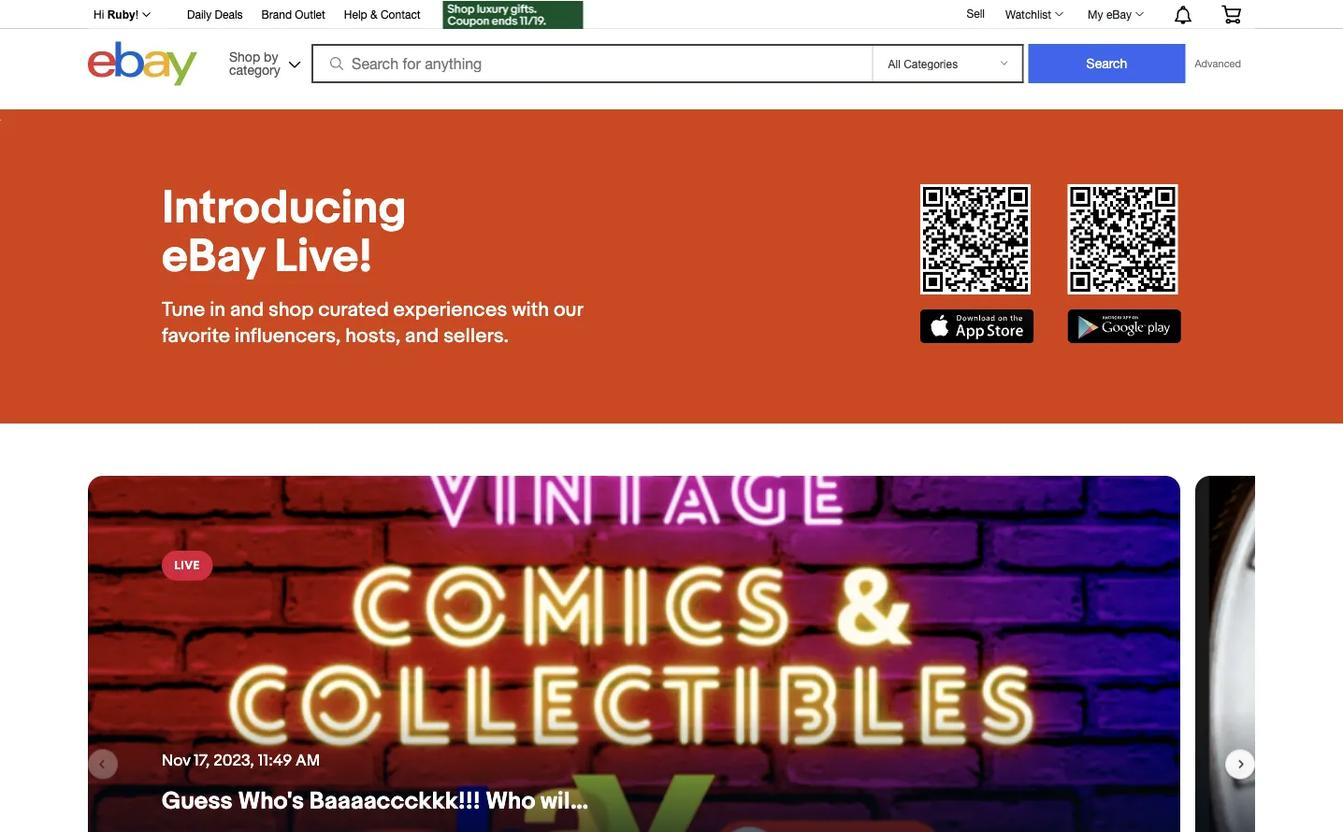 Task type: describe. For each thing, give the bounding box(es) containing it.
who
[[486, 788, 535, 817]]

shop by category
[[229, 49, 280, 77]]

will
[[541, 788, 577, 817]]

outlet
[[295, 8, 325, 21]]

introducing<br/>ebay live! element
[[162, 181, 619, 285]]

our
[[554, 298, 583, 322]]

help & contact link
[[344, 5, 421, 26]]

.01
[[658, 788, 686, 817]]

guess
[[162, 788, 233, 817]]

my ebay link
[[1078, 3, 1153, 25]]

none submit inside shop by category banner
[[1029, 44, 1186, 83]]

brand outlet link
[[262, 5, 325, 26]]

your shopping cart image
[[1221, 5, 1242, 24]]

in
[[210, 298, 226, 322]]

auction
[[692, 788, 778, 817]]

get the coupon image
[[443, 1, 583, 29]]

shop
[[229, 49, 260, 64]]

11:49
[[258, 751, 292, 771]]

17,
[[194, 751, 210, 771]]

hi ruby !
[[94, 8, 138, 21]]

nov
[[162, 751, 190, 771]]

help & contact
[[344, 8, 421, 21]]

2023,
[[214, 751, 254, 771]]

sell link
[[958, 7, 994, 20]]

who's
[[238, 788, 304, 817]]

experiences
[[393, 298, 507, 322]]

shop
[[268, 298, 314, 322]]

deals
[[215, 8, 243, 21]]

!
[[135, 8, 138, 21]]

sellers.
[[444, 324, 509, 348]]

daily
[[187, 8, 212, 21]]

tune in and shop curated experiences with our favorite influencers, hosts, and sellers.
[[162, 298, 583, 348]]



Task type: vqa. For each thing, say whether or not it's contained in the screenshot.
US for Save
no



Task type: locate. For each thing, give the bounding box(es) containing it.
qrcode image
[[921, 184, 1031, 295], [1068, 184, 1178, 295]]

ebay for introducing
[[162, 229, 264, 285]]

guess who's baaaaccckkk!!! who will be the .01 auction king today?
[[162, 788, 916, 817]]

category
[[229, 62, 280, 77]]

my
[[1088, 7, 1104, 21]]

Search for anything text field
[[314, 46, 869, 81]]

tune
[[162, 298, 205, 322]]

shop by category button
[[221, 42, 305, 82]]

today?
[[839, 788, 916, 817]]

brand
[[262, 8, 292, 21]]

be
[[582, 788, 611, 817]]

0 vertical spatial ebay
[[1107, 7, 1132, 21]]

my ebay
[[1088, 7, 1132, 21]]

daily deals link
[[187, 5, 243, 26]]

watchlist link
[[995, 3, 1072, 25]]

0 horizontal spatial qrcode image
[[921, 184, 1031, 295]]

1 vertical spatial and
[[405, 324, 439, 348]]

watchlist
[[1006, 7, 1052, 21]]

ebay right the my
[[1107, 7, 1132, 21]]

account navigation
[[83, 0, 1256, 31]]

0 vertical spatial and
[[230, 298, 264, 322]]

favorite
[[162, 324, 230, 348]]

and down experiences at the top of page
[[405, 324, 439, 348]]

live!
[[275, 229, 373, 285]]

influencers,
[[235, 324, 341, 348]]

and right in
[[230, 298, 264, 322]]

help
[[344, 8, 367, 21]]

daily deals
[[187, 8, 243, 21]]

2 qrcode image from the left
[[1068, 184, 1178, 295]]

ebay inside the account navigation
[[1107, 7, 1132, 21]]

1 vertical spatial ebay
[[162, 229, 264, 285]]

hi
[[94, 8, 104, 21]]

&
[[371, 8, 378, 21]]

shop by category banner
[[83, 0, 1256, 109]]

brand outlet
[[262, 8, 325, 21]]

curated
[[318, 298, 389, 322]]

1 horizontal spatial ebay
[[1107, 7, 1132, 21]]

introducing
[[162, 181, 407, 236]]

0 horizontal spatial and
[[230, 298, 264, 322]]

the
[[616, 788, 652, 817]]

1 horizontal spatial qrcode image
[[1068, 184, 1178, 295]]

live
[[174, 559, 200, 574]]

baaaaccckkk!!!
[[309, 788, 481, 817]]

advanced link
[[1186, 45, 1251, 82]]

advanced
[[1195, 58, 1241, 70]]

nov 17, 2023, 11:49 am
[[162, 751, 320, 771]]

1 qrcode image from the left
[[921, 184, 1031, 295]]

None submit
[[1029, 44, 1186, 83]]

ebay up in
[[162, 229, 264, 285]]

king
[[784, 788, 833, 817]]

ebay
[[1107, 7, 1132, 21], [162, 229, 264, 285]]

hosts,
[[345, 324, 401, 348]]

and
[[230, 298, 264, 322], [405, 324, 439, 348]]

sell
[[967, 7, 985, 20]]

0 horizontal spatial ebay
[[162, 229, 264, 285]]

with
[[512, 298, 549, 322]]

introducing ebay live!
[[162, 181, 407, 285]]

am
[[296, 751, 320, 771]]

by
[[264, 49, 278, 64]]

contact
[[381, 8, 421, 21]]

1 horizontal spatial and
[[405, 324, 439, 348]]

ebay inside introducing ebay live!
[[162, 229, 264, 285]]

ruby
[[107, 8, 135, 21]]

ebay for my
[[1107, 7, 1132, 21]]



